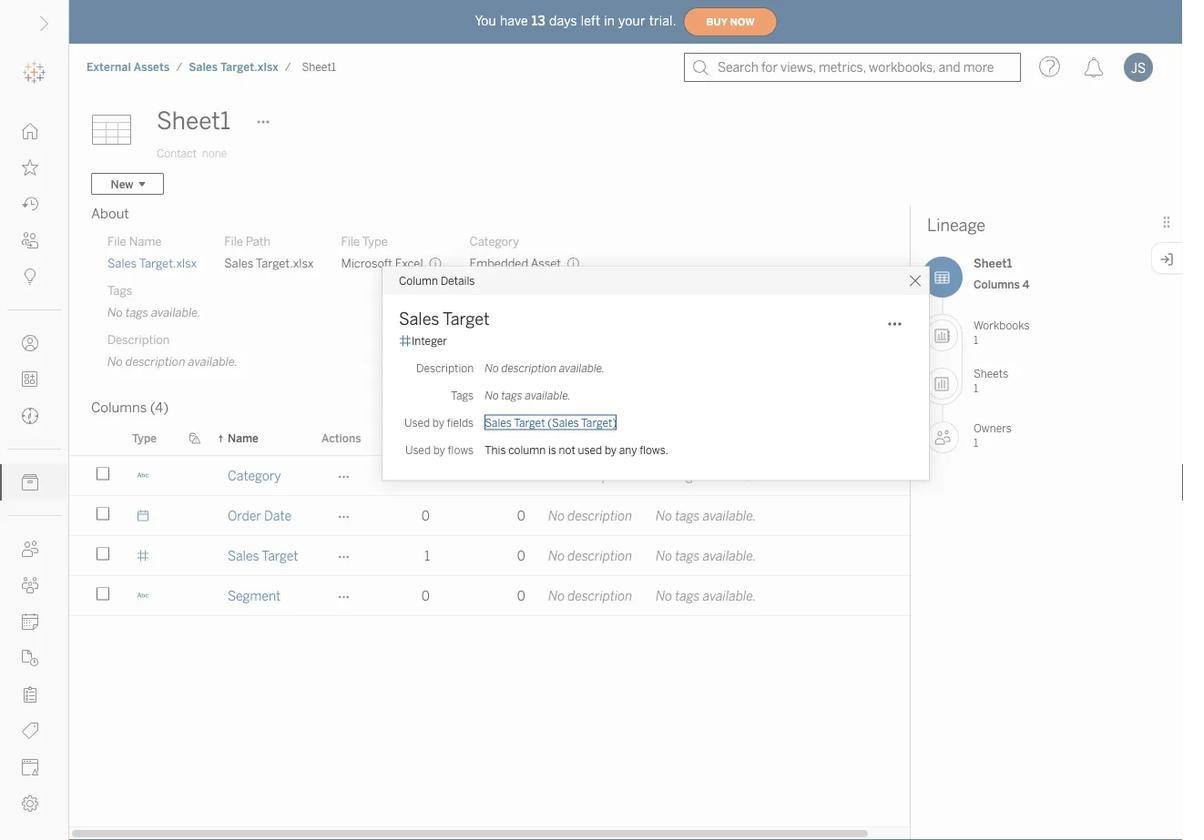 Task type: vqa. For each thing, say whether or not it's contained in the screenshot.
Account
no



Task type: describe. For each thing, give the bounding box(es) containing it.
column
[[508, 444, 546, 457]]

microsoft
[[341, 256, 392, 271]]

this
[[485, 444, 506, 457]]

contact
[[157, 147, 197, 160]]

date
[[264, 509, 292, 524]]

0 horizontal spatial category
[[228, 469, 281, 484]]

sales target (sales target)
[[485, 416, 617, 429]]

row containing segment
[[69, 577, 1054, 618]]

target.xlsx left sheet1 element at the top left of the page
[[220, 61, 279, 74]]

tags for tags
[[451, 389, 474, 402]]

workbooks
[[974, 319, 1030, 332]]

tags no tags available.
[[107, 283, 201, 320]]

description for segment
[[568, 589, 632, 604]]

no description for category
[[548, 469, 632, 484]]

you have 13 days left in your trial.
[[475, 13, 676, 28]]

data
[[459, 432, 483, 445]]

target)
[[581, 416, 617, 429]]

3 file from the left
[[341, 234, 360, 249]]

embedded asset
[[470, 256, 561, 271]]

sheets for sheets
[[394, 432, 431, 445]]

sheet1 columns 4
[[974, 256, 1030, 291]]

description inside description no description available.
[[126, 354, 185, 369]]

asset
[[531, 256, 561, 271]]

external assets link
[[86, 60, 171, 75]]

row containing category
[[69, 456, 1054, 498]]

tags for sales target
[[675, 549, 700, 564]]

no tags available. for category
[[656, 469, 756, 484]]

path
[[246, 234, 271, 249]]

sales up integer
[[399, 309, 439, 329]]

sales target inside row
[[228, 549, 298, 564]]

description no description available.
[[107, 332, 238, 369]]

no inside description no description available.
[[107, 354, 123, 369]]

integer image
[[137, 550, 149, 562]]

1 / from the left
[[176, 61, 182, 74]]

owners 1
[[974, 422, 1012, 450]]

days
[[549, 13, 577, 28]]

order
[[228, 509, 261, 524]]

sheets 1
[[974, 367, 1008, 395]]

no description for sales target
[[548, 549, 632, 564]]

new button
[[91, 173, 164, 195]]

assets
[[134, 61, 170, 74]]

actions
[[322, 432, 361, 445]]

1 horizontal spatial sheet1
[[302, 61, 336, 74]]

lineage
[[927, 216, 986, 235]]

sheet1 inside sheet1 columns 4
[[974, 256, 1012, 271]]

1 inside row
[[424, 549, 430, 564]]

trial.
[[649, 13, 676, 28]]

string image for category
[[137, 470, 149, 482]]

1 horizontal spatial category
[[470, 234, 519, 249]]

left
[[581, 13, 600, 28]]

sheets image
[[926, 368, 958, 400]]

description for category
[[568, 469, 632, 484]]

name inside grid
[[228, 432, 258, 445]]

description for order date
[[568, 509, 632, 524]]

your
[[619, 13, 645, 28]]

description inside column details dialog
[[501, 362, 557, 375]]

segment link
[[228, 577, 281, 616]]

microsoft excel
[[341, 256, 423, 271]]

workbooks 1
[[974, 319, 1030, 347]]

contact none
[[157, 147, 227, 160]]

used by flows
[[405, 444, 474, 457]]

tags for segment
[[675, 589, 700, 604]]

available. inside tags no tags available.
[[151, 305, 201, 320]]

sales inside row
[[228, 549, 259, 564]]

columns (4)
[[91, 400, 169, 416]]

owners image
[[927, 422, 959, 454]]

13
[[532, 13, 546, 28]]

owners
[[974, 422, 1012, 435]]

row containing order date
[[69, 496, 1054, 538]]

any
[[619, 444, 637, 457]]

file name sales target.xlsx
[[107, 234, 197, 271]]

sources
[[486, 432, 526, 445]]

sheets for sheets 1
[[974, 367, 1008, 381]]

sheet1 element
[[297, 61, 342, 74]]

description for sales target
[[568, 549, 632, 564]]

table image
[[91, 103, 146, 158]]

segment
[[228, 589, 281, 604]]

by for flows
[[433, 444, 445, 457]]

order date link
[[228, 496, 292, 536]]

number base icon image
[[399, 335, 412, 347]]

sales target inside column details dialog
[[399, 309, 490, 329]]

no tags available. for order date
[[656, 509, 756, 524]]

column details dialog
[[383, 267, 929, 480]]

about
[[91, 206, 129, 222]]

available. inside description no description available.
[[188, 354, 238, 369]]

flows.
[[640, 444, 668, 457]]



Task type: locate. For each thing, give the bounding box(es) containing it.
4 no description from the top
[[548, 589, 632, 604]]

row containing sales target
[[69, 536, 1054, 578]]

1 row from the top
[[69, 456, 1054, 498]]

1 vertical spatial string image
[[137, 590, 149, 602]]

3 row from the top
[[69, 536, 1054, 578]]

1 vertical spatial target
[[514, 416, 545, 429]]

3 no description from the top
[[548, 549, 632, 564]]

1 inside sheets 1
[[974, 382, 978, 395]]

sales inside file path sales target.xlsx
[[224, 256, 253, 271]]

no tags available. for sales target
[[656, 549, 756, 564]]

columns left the (4)
[[91, 400, 147, 416]]

0 horizontal spatial columns
[[91, 400, 147, 416]]

no tags available. for segment
[[656, 589, 756, 604]]

sales target.xlsx link right assets
[[188, 60, 279, 75]]

1 for owners 1
[[974, 436, 978, 450]]

sheet1
[[302, 61, 336, 74], [157, 107, 231, 135], [974, 256, 1012, 271]]

this column is not used by any flows.
[[485, 444, 668, 457]]

name
[[129, 234, 162, 249], [228, 432, 258, 445]]

sales target (sales target) link
[[485, 416, 617, 429]]

0 vertical spatial used
[[404, 416, 430, 429]]

category up the order date link
[[228, 469, 281, 484]]

0 horizontal spatial tags
[[107, 283, 132, 298]]

order date
[[228, 509, 292, 524]]

0 horizontal spatial sheets
[[394, 432, 431, 445]]

sales target.xlsx link up tags no tags available.
[[107, 255, 197, 271]]

1 vertical spatial sheets
[[394, 432, 431, 445]]

0 vertical spatial type
[[362, 234, 388, 249]]

0 vertical spatial sheet1
[[302, 61, 336, 74]]

by for fields
[[432, 416, 444, 429]]

sheets down used by fields
[[394, 432, 431, 445]]

file for file name
[[107, 234, 126, 249]]

no tags available. inside column details dialog
[[485, 389, 571, 402]]

0 horizontal spatial target
[[262, 549, 298, 564]]

(sales
[[548, 416, 579, 429]]

description
[[126, 354, 185, 369], [501, 362, 557, 375], [568, 469, 632, 484], [568, 509, 632, 524], [568, 549, 632, 564], [568, 589, 632, 604]]

1 vertical spatial sales target.xlsx link
[[107, 255, 197, 271]]

no description for order date
[[548, 509, 632, 524]]

description down integer
[[416, 362, 474, 375]]

2 file from the left
[[224, 234, 243, 249]]

fields
[[447, 416, 474, 429]]

2 horizontal spatial sheet1
[[974, 256, 1012, 271]]

now
[[730, 16, 755, 28]]

excel
[[395, 256, 423, 271]]

target.xlsx for file name sales target.xlsx
[[139, 256, 197, 271]]

1 horizontal spatial type
[[362, 234, 388, 249]]

name up category link
[[228, 432, 258, 445]]

2 vertical spatial description
[[548, 432, 608, 445]]

new
[[111, 177, 133, 191]]

description down tags no tags available.
[[107, 332, 170, 347]]

1 vertical spatial sheet1
[[157, 107, 231, 135]]

0 horizontal spatial file
[[107, 234, 126, 249]]

sales target link
[[228, 536, 298, 576]]

sales target up integer
[[399, 309, 490, 329]]

columns image
[[922, 257, 963, 298]]

target down the details
[[443, 309, 490, 329]]

target.xlsx down "path"
[[256, 256, 314, 271]]

0 horizontal spatial type
[[132, 432, 157, 445]]

no
[[107, 305, 123, 320], [107, 354, 123, 369], [485, 362, 499, 375], [485, 389, 499, 402], [548, 469, 565, 484], [656, 469, 672, 484], [548, 509, 565, 524], [656, 509, 672, 524], [548, 549, 565, 564], [656, 549, 672, 564], [548, 589, 565, 604], [656, 589, 672, 604]]

sales target.xlsx link
[[188, 60, 279, 75], [107, 255, 197, 271]]

string image down integer icon
[[137, 590, 149, 602]]

column
[[399, 274, 438, 288]]

by
[[432, 416, 444, 429], [433, 444, 445, 457], [605, 444, 617, 457]]

this table or file is embedded in the published asset on the server, and you can't create a new workbook from it. files embedded in workbooks aren't shared with other tableau site users. image
[[567, 257, 580, 271]]

2 string image from the top
[[137, 590, 149, 602]]

used for used by fields
[[404, 416, 430, 429]]

grid
[[69, 422, 1054, 841]]

main navigation. press the up and down arrow keys to access links. element
[[0, 113, 68, 822]]

by left flows
[[433, 444, 445, 457]]

sales inside file name sales target.xlsx
[[107, 256, 137, 271]]

tags up fields
[[451, 389, 474, 402]]

1 horizontal spatial tags
[[451, 389, 474, 402]]

used down used by fields
[[405, 444, 431, 457]]

1 vertical spatial type
[[132, 432, 157, 445]]

buy now button
[[684, 7, 777, 36]]

flows
[[448, 444, 474, 457]]

date image
[[137, 510, 149, 522]]

1 vertical spatial columns
[[91, 400, 147, 416]]

sales right assets
[[189, 61, 218, 74]]

integer
[[412, 334, 447, 347]]

0 vertical spatial sales target.xlsx link
[[188, 60, 279, 75]]

1 vertical spatial description
[[416, 362, 474, 375]]

1 vertical spatial sales target
[[228, 549, 298, 564]]

2 / from the left
[[285, 61, 291, 74]]

(4)
[[150, 400, 169, 416]]

2 used from the top
[[405, 444, 431, 457]]

tags
[[107, 283, 132, 298], [451, 389, 474, 402]]

sales down "path"
[[224, 256, 253, 271]]

buy now
[[706, 16, 755, 28]]

sales target
[[399, 309, 490, 329], [228, 549, 298, 564]]

file up "microsoft"
[[341, 234, 360, 249]]

type up microsoft excel
[[362, 234, 388, 249]]

grid containing category
[[69, 422, 1054, 841]]

4 row from the top
[[69, 577, 1054, 618]]

sales down order
[[228, 549, 259, 564]]

1 no description from the top
[[548, 469, 632, 484]]

sales target down order date
[[228, 549, 298, 564]]

tags for category
[[675, 469, 700, 484]]

target.xlsx
[[220, 61, 279, 74], [139, 256, 197, 271], [256, 256, 314, 271]]

1 horizontal spatial description
[[416, 362, 474, 375]]

tags inside tags no tags available.
[[107, 283, 132, 298]]

2 no description from the top
[[548, 509, 632, 524]]

embedded
[[470, 256, 528, 271]]

sheets down workbooks 1 on the right top of page
[[974, 367, 1008, 381]]

1 file from the left
[[107, 234, 126, 249]]

used for used by flows
[[405, 444, 431, 457]]

2 row from the top
[[69, 496, 1054, 538]]

name down about
[[129, 234, 162, 249]]

1 horizontal spatial columns
[[974, 278, 1020, 291]]

1
[[974, 333, 978, 347], [974, 382, 978, 395], [974, 436, 978, 450], [424, 549, 430, 564]]

2 horizontal spatial target
[[514, 416, 545, 429]]

1 for workbooks 1
[[974, 333, 978, 347]]

file for file path
[[224, 234, 243, 249]]

external
[[87, 61, 131, 74]]

1 for sheets 1
[[974, 382, 978, 395]]

2 vertical spatial target
[[262, 549, 298, 564]]

0 horizontal spatial name
[[129, 234, 162, 249]]

file inside file name sales target.xlsx
[[107, 234, 126, 249]]

target.xlsx up tags no tags available.
[[139, 256, 197, 271]]

0 horizontal spatial /
[[176, 61, 182, 74]]

column details
[[399, 274, 475, 288]]

target for the sales target link
[[262, 549, 298, 564]]

in
[[604, 13, 615, 28]]

file inside file path sales target.xlsx
[[224, 234, 243, 249]]

used
[[404, 416, 430, 429], [405, 444, 431, 457]]

0 horizontal spatial sales target
[[228, 549, 298, 564]]

used by fields
[[404, 416, 474, 429]]

0 vertical spatial description
[[107, 332, 170, 347]]

sales up data sources
[[485, 416, 512, 429]]

is
[[548, 444, 556, 457]]

1 horizontal spatial target
[[443, 309, 490, 329]]

1 horizontal spatial file
[[224, 234, 243, 249]]

tags down file name sales target.xlsx
[[107, 283, 132, 298]]

category up embedded
[[470, 234, 519, 249]]

columns inside sheet1 columns 4
[[974, 278, 1020, 291]]

string image
[[137, 470, 149, 482], [137, 590, 149, 602]]

string image for segment
[[137, 590, 149, 602]]

1 horizontal spatial /
[[285, 61, 291, 74]]

details
[[441, 274, 475, 288]]

have
[[500, 13, 528, 28]]

tags
[[126, 305, 149, 320], [501, 389, 523, 402], [675, 469, 700, 484], [675, 509, 700, 524], [675, 549, 700, 564], [675, 589, 700, 604]]

navigation panel element
[[0, 55, 68, 822]]

/
[[176, 61, 182, 74], [285, 61, 291, 74]]

0 vertical spatial columns
[[974, 278, 1020, 291]]

target up column
[[514, 416, 545, 429]]

columns
[[974, 278, 1020, 291], [91, 400, 147, 416]]

0 vertical spatial category
[[470, 234, 519, 249]]

file type
[[341, 234, 388, 249]]

1 vertical spatial category
[[228, 469, 281, 484]]

you
[[475, 13, 496, 28]]

0 vertical spatial tags
[[107, 283, 132, 298]]

data sources
[[459, 432, 526, 445]]

target.xlsx inside file path sales target.xlsx
[[256, 256, 314, 271]]

1 vertical spatial used
[[405, 444, 431, 457]]

used up used by flows on the bottom of page
[[404, 416, 430, 429]]

row
[[69, 456, 1054, 498], [69, 496, 1054, 538], [69, 536, 1054, 578], [69, 577, 1054, 618]]

available.
[[151, 305, 201, 320], [188, 354, 238, 369], [559, 362, 605, 375], [525, 389, 571, 402], [703, 469, 756, 484], [703, 509, 756, 524], [703, 549, 756, 564], [703, 589, 756, 604]]

sales up tags no tags available.
[[107, 256, 137, 271]]

1 inside owners 1
[[974, 436, 978, 450]]

no description available.
[[485, 362, 605, 375]]

0
[[422, 469, 430, 484], [517, 469, 526, 484], [422, 509, 430, 524], [517, 509, 526, 524], [517, 549, 526, 564], [422, 589, 430, 604], [517, 589, 526, 604]]

row group containing category
[[69, 456, 1054, 618]]

0 vertical spatial target
[[443, 309, 490, 329]]

0 vertical spatial name
[[129, 234, 162, 249]]

workbooks image
[[926, 320, 958, 352]]

1 string image from the top
[[137, 470, 149, 482]]

1 inside workbooks 1
[[974, 333, 978, 347]]

file
[[107, 234, 126, 249], [224, 234, 243, 249], [341, 234, 360, 249]]

by left fields
[[432, 416, 444, 429]]

target.xlsx for file path sales target.xlsx
[[256, 256, 314, 271]]

file down about
[[107, 234, 126, 249]]

2 horizontal spatial description
[[548, 432, 608, 445]]

1 vertical spatial tags
[[451, 389, 474, 402]]

no inside tags no tags available.
[[107, 305, 123, 320]]

used
[[578, 444, 602, 457]]

columns left '4'
[[974, 278, 1020, 291]]

name inside file name sales target.xlsx
[[129, 234, 162, 249]]

row group
[[69, 456, 1054, 618]]

file path sales target.xlsx
[[224, 234, 314, 271]]

description down (sales
[[548, 432, 608, 445]]

/ left sheet1 element at the top left of the page
[[285, 61, 291, 74]]

sales
[[189, 61, 218, 74], [107, 256, 137, 271], [224, 256, 253, 271], [399, 309, 439, 329], [485, 416, 512, 429], [228, 549, 259, 564]]

by left any
[[605, 444, 617, 457]]

/ right assets
[[176, 61, 182, 74]]

type down columns (4)
[[132, 432, 157, 445]]

0 vertical spatial string image
[[137, 470, 149, 482]]

no description
[[548, 469, 632, 484], [548, 509, 632, 524], [548, 549, 632, 564], [548, 589, 632, 604]]

description
[[107, 332, 170, 347], [416, 362, 474, 375], [548, 432, 608, 445]]

not
[[559, 444, 575, 457]]

file left "path"
[[224, 234, 243, 249]]

external assets / sales target.xlsx /
[[87, 61, 291, 74]]

0 horizontal spatial sheet1
[[157, 107, 231, 135]]

no description for segment
[[548, 589, 632, 604]]

2 vertical spatial sheet1
[[974, 256, 1012, 271]]

target.xlsx inside file name sales target.xlsx
[[139, 256, 197, 271]]

target for sales target (sales target) link
[[514, 416, 545, 429]]

this file type can contain multiple tables. image
[[429, 257, 442, 271]]

1 horizontal spatial sales target
[[399, 309, 490, 329]]

1 horizontal spatial name
[[228, 432, 258, 445]]

1 horizontal spatial sheets
[[974, 367, 1008, 381]]

0 vertical spatial sheets
[[974, 367, 1008, 381]]

0 horizontal spatial description
[[107, 332, 170, 347]]

sheets
[[974, 367, 1008, 381], [394, 432, 431, 445]]

description inside column details dialog
[[416, 362, 474, 375]]

tags inside column details dialog
[[501, 389, 523, 402]]

buy
[[706, 16, 728, 28]]

target down date
[[262, 549, 298, 564]]

1 vertical spatial name
[[228, 432, 258, 445]]

0 vertical spatial sales target
[[399, 309, 490, 329]]

no tags available.
[[485, 389, 571, 402], [656, 469, 756, 484], [656, 509, 756, 524], [656, 549, 756, 564], [656, 589, 756, 604]]

type
[[362, 234, 388, 249], [132, 432, 157, 445]]

none
[[202, 147, 227, 160]]

category link
[[228, 456, 281, 495]]

target
[[443, 309, 490, 329], [514, 416, 545, 429], [262, 549, 298, 564]]

tags inside column details dialog
[[451, 389, 474, 402]]

tags for tags no tags available.
[[107, 283, 132, 298]]

category
[[470, 234, 519, 249], [228, 469, 281, 484]]

1 used from the top
[[404, 416, 430, 429]]

2 horizontal spatial file
[[341, 234, 360, 249]]

description inside description no description available.
[[107, 332, 170, 347]]

tags inside tags no tags available.
[[126, 305, 149, 320]]

tags for order date
[[675, 509, 700, 524]]

4
[[1023, 278, 1030, 291]]

string image up date image
[[137, 470, 149, 482]]



